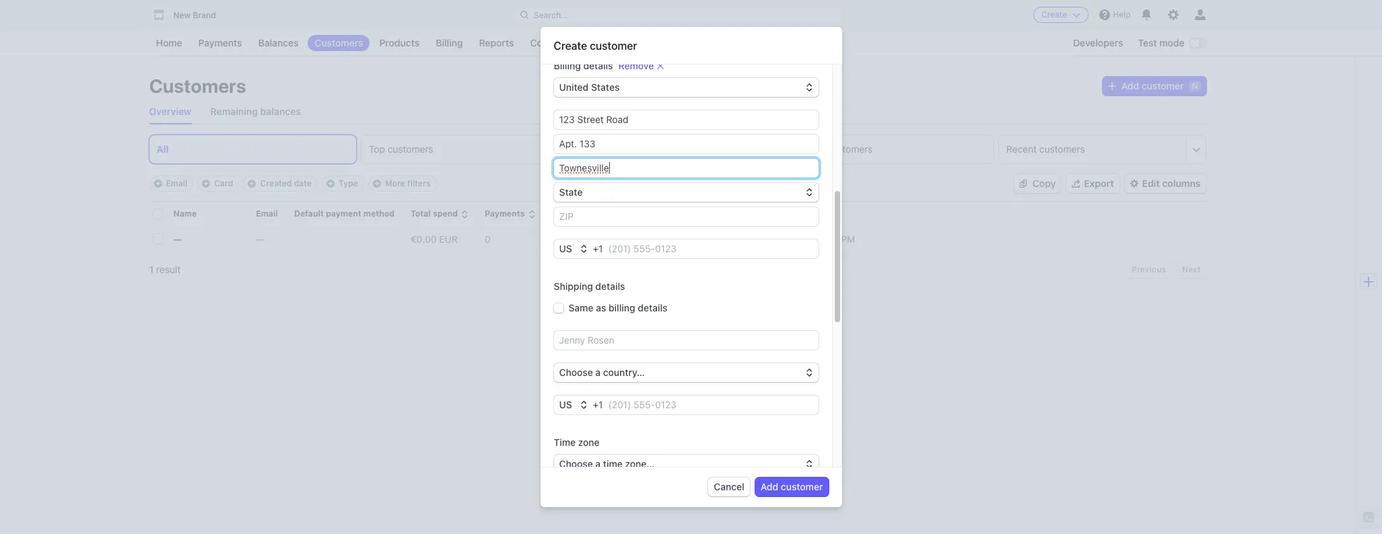 Task type: describe. For each thing, give the bounding box(es) containing it.
add inside 'add customer' button
[[761, 482, 779, 493]]

0 vertical spatial customers
[[315, 37, 363, 48]]

details for billing details
[[584, 60, 613, 71]]

search…
[[534, 10, 568, 20]]

next button
[[1177, 262, 1207, 278]]

17,
[[802, 233, 816, 245]]

add email image
[[154, 180, 162, 188]]

total
[[411, 209, 431, 219]]

previous button
[[1127, 262, 1172, 278]]

mode
[[1160, 37, 1185, 48]]

first-time customers link
[[574, 135, 781, 164]]

copy
[[1033, 178, 1056, 189]]

developers
[[1074, 37, 1124, 48]]

1 — link from the left
[[173, 228, 213, 250]]

united
[[559, 81, 589, 93]]

recent customers link
[[999, 135, 1187, 164]]

export
[[1085, 178, 1114, 189]]

0 link
[[485, 228, 552, 250]]

same as billing details
[[569, 302, 668, 314]]

customers for recent customers
[[1040, 143, 1085, 155]]

recent
[[1007, 143, 1037, 155]]

cancel button
[[709, 478, 750, 497]]

customers for repeat customers
[[827, 143, 873, 155]]

balances
[[258, 37, 299, 48]]

home link
[[149, 35, 189, 51]]

date
[[294, 178, 312, 189]]

0
[[485, 233, 491, 245]]

time inside choose a time zone… dropdown button
[[603, 459, 623, 470]]

tab list containing overview
[[149, 100, 1207, 125]]

name
[[173, 209, 197, 219]]

top
[[369, 143, 385, 155]]

2 €0.00 eur from the left
[[552, 233, 599, 245]]

billing for billing
[[436, 37, 463, 48]]

connect link
[[524, 35, 575, 51]]

top customers
[[369, 143, 433, 155]]

choose a time zone…
[[559, 459, 655, 470]]

first-
[[582, 143, 605, 155]]

all link
[[149, 135, 356, 164]]

reports link
[[472, 35, 521, 51]]

create for create
[[1042, 9, 1068, 20]]

remaining
[[210, 106, 258, 117]]

remove
[[619, 60, 654, 71]]

choose for choose a country…
[[559, 367, 593, 379]]

customer inside 'add customer' button
[[781, 482, 823, 493]]

time zone
[[554, 437, 600, 449]]

united states
[[559, 81, 620, 93]]

1 — from the left
[[173, 233, 182, 245]]

edit columns
[[1143, 178, 1201, 189]]

1 vertical spatial 1
[[149, 264, 154, 275]]

card
[[214, 178, 233, 189]]

same
[[569, 302, 594, 314]]

all
[[157, 143, 169, 155]]

test
[[1139, 37, 1157, 48]]

zone
[[578, 437, 600, 449]]

method
[[364, 209, 395, 219]]

toolbar containing email
[[149, 176, 437, 192]]

first-time customers
[[582, 143, 672, 155]]

filters
[[407, 178, 431, 189]]

billing details
[[554, 60, 613, 71]]

2 — from the left
[[256, 233, 264, 245]]

payments link
[[192, 35, 249, 51]]

1 eur from the left
[[439, 233, 458, 245]]

default
[[294, 209, 324, 219]]

a for country…
[[596, 367, 601, 379]]

add customer button
[[756, 478, 829, 497]]

3 €0.00 eur from the left
[[615, 233, 662, 245]]

top customers link
[[362, 135, 569, 164]]

more button
[[577, 35, 627, 51]]

a for time
[[596, 459, 601, 470]]

products
[[379, 37, 420, 48]]

7:21
[[819, 233, 839, 245]]

choose a country… button
[[554, 364, 819, 383]]

1 horizontal spatial payments
[[485, 209, 525, 219]]

add more filters image
[[373, 180, 381, 188]]

cancel
[[714, 482, 745, 493]]

Search… search field
[[512, 6, 843, 23]]

Address line 2 text field
[[554, 135, 819, 154]]

0 vertical spatial add customer
[[1122, 80, 1184, 92]]

default payment method
[[294, 209, 395, 219]]

svg image inside the copy popup button
[[1020, 180, 1028, 188]]

country…
[[603, 367, 645, 379]]

choose a country…
[[559, 367, 645, 379]]

new
[[173, 10, 191, 20]]

1 for (201) 555-0123 phone field
[[599, 399, 603, 411]]

time
[[554, 437, 576, 449]]

customers for top customers
[[388, 143, 433, 155]]

brand
[[193, 10, 216, 20]]

payment
[[326, 209, 361, 219]]

more for more filters
[[385, 178, 405, 189]]

add type image
[[327, 180, 335, 188]]

type
[[339, 178, 358, 189]]

total spend
[[411, 209, 458, 219]]

refunds
[[552, 209, 586, 219]]

export button
[[1067, 174, 1120, 193]]

recent customers
[[1007, 143, 1085, 155]]

+ for (201) 555-0123 phone field
[[593, 399, 599, 411]]

time inside first-time customers link
[[605, 143, 624, 155]]

created for created date
[[260, 178, 292, 189]]

balances link
[[252, 35, 305, 51]]

billing link
[[429, 35, 470, 51]]

states
[[591, 81, 620, 93]]

united states button
[[554, 78, 819, 97]]

zone…
[[625, 459, 655, 470]]

2 customers from the left
[[626, 143, 672, 155]]



Task type: locate. For each thing, give the bounding box(es) containing it.
1 result
[[149, 264, 181, 275]]

overview link
[[149, 100, 192, 124]]

0 horizontal spatial eur
[[439, 233, 458, 245]]

1 vertical spatial + 1
[[593, 399, 603, 411]]

0 vertical spatial time
[[605, 143, 624, 155]]

reports
[[479, 37, 514, 48]]

pm
[[842, 233, 856, 245]]

0 vertical spatial create
[[1042, 9, 1068, 20]]

3 customers from the left
[[827, 143, 873, 155]]

result
[[156, 264, 181, 275]]

remaining balances
[[210, 106, 301, 117]]

0 vertical spatial +
[[593, 243, 599, 255]]

created inside toolbar
[[260, 178, 292, 189]]

edit
[[1143, 178, 1160, 189]]

create customer
[[554, 40, 638, 52]]

create inside button
[[1042, 9, 1068, 20]]

0 horizontal spatial customers
[[149, 75, 246, 97]]

balances
[[260, 106, 301, 117]]

0 vertical spatial choose
[[559, 367, 593, 379]]

0 horizontal spatial €0.00 eur
[[411, 233, 458, 245]]

time
[[605, 143, 624, 155], [603, 459, 623, 470]]

1 horizontal spatial —
[[256, 233, 264, 245]]

time down states
[[605, 143, 624, 155]]

€0.00 eur link down zip text box
[[615, 228, 702, 250]]

choose inside 'dropdown button'
[[559, 367, 593, 379]]

0 vertical spatial created
[[260, 178, 292, 189]]

1 vertical spatial payments
[[485, 209, 525, 219]]

€0.00 up shipping details
[[615, 233, 641, 245]]

1 + 1 from the top
[[593, 243, 603, 255]]

€0.00 eur down refunds
[[552, 233, 599, 245]]

shipping
[[554, 281, 593, 292]]

0 vertical spatial customer
[[590, 40, 638, 52]]

1 horizontal spatial svg image
[[1108, 82, 1116, 90]]

test mode
[[1139, 37, 1185, 48]]

+
[[593, 243, 599, 255], [593, 399, 599, 411]]

2 a from the top
[[596, 459, 601, 470]]

billing
[[609, 302, 636, 314]]

spend
[[433, 209, 458, 219]]

new brand
[[173, 10, 216, 20]]

time left zone… on the bottom left of page
[[603, 459, 623, 470]]

(201) 555-0123 telephone field
[[603, 240, 819, 259]]

1 vertical spatial choose
[[559, 459, 593, 470]]

0 vertical spatial tab list
[[149, 100, 1207, 125]]

€0.00 eur link
[[411, 228, 485, 250], [552, 228, 615, 250], [615, 228, 702, 250]]

1 + from the top
[[593, 243, 599, 255]]

1 tab list from the top
[[149, 100, 1207, 125]]

add right cancel on the right bottom of the page
[[761, 482, 779, 493]]

1 vertical spatial created
[[784, 209, 816, 219]]

created for created
[[784, 209, 816, 219]]

billing left reports
[[436, 37, 463, 48]]

2 tab list from the top
[[149, 135, 1207, 164]]

1 vertical spatial customer
[[1142, 80, 1184, 92]]

create
[[1042, 9, 1068, 20], [554, 40, 587, 52]]

+ up shipping details
[[593, 243, 599, 255]]

1 vertical spatial add customer
[[761, 482, 823, 493]]

repeat customers link
[[787, 135, 994, 164]]

tab list down united states dropdown button
[[149, 100, 1207, 125]]

1 left result
[[149, 264, 154, 275]]

choose a time zone… button
[[554, 455, 819, 474]]

columns
[[1163, 178, 1201, 189]]

svg image
[[1108, 82, 1116, 90], [1020, 180, 1028, 188]]

details for shipping details
[[596, 281, 625, 292]]

payments down brand
[[198, 37, 242, 48]]

add down test
[[1122, 80, 1140, 92]]

choose inside dropdown button
[[559, 459, 593, 470]]

1 customers from the left
[[388, 143, 433, 155]]

more inside button
[[584, 37, 607, 48]]

1 a from the top
[[596, 367, 601, 379]]

tab list containing all
[[149, 135, 1207, 164]]

2 vertical spatial 1
[[599, 399, 603, 411]]

3 €0.00 from the left
[[615, 233, 641, 245]]

2 €0.00 eur link from the left
[[552, 228, 615, 250]]

customers link
[[308, 35, 370, 51]]

customers right repeat
[[827, 143, 873, 155]]

0 vertical spatial payments
[[198, 37, 242, 48]]

toolbar
[[149, 176, 437, 192]]

details down create customer
[[584, 60, 613, 71]]

+ 1 down choose a country… at the bottom of the page
[[593, 399, 603, 411]]

€0.00 down "total" on the top left of page
[[411, 233, 437, 245]]

overview
[[149, 106, 192, 117]]

1 choose from the top
[[559, 367, 593, 379]]

0 vertical spatial billing
[[436, 37, 463, 48]]

email right add email image on the top left
[[166, 178, 187, 189]]

remaining balances link
[[210, 100, 301, 124]]

payments up 0 link
[[485, 209, 525, 219]]

ZIP text field
[[554, 207, 819, 226]]

+ 1 up shipping details
[[593, 243, 603, 255]]

payments
[[198, 37, 242, 48], [485, 209, 525, 219]]

0 vertical spatial a
[[596, 367, 601, 379]]

1 vertical spatial tab list
[[149, 135, 1207, 164]]

choose
[[559, 367, 593, 379], [559, 459, 593, 470]]

created date
[[260, 178, 312, 189]]

+ 1 for (201) 555-0123 telephone field at the top of page
[[593, 243, 603, 255]]

remove button
[[619, 59, 665, 73]]

created right add created date icon
[[260, 178, 292, 189]]

€0.00 eur down total spend
[[411, 233, 458, 245]]

€0.00 eur down zip text box
[[615, 233, 662, 245]]

1 horizontal spatial more
[[584, 37, 607, 48]]

1 horizontal spatial eur
[[581, 233, 599, 245]]

tab list
[[149, 100, 1207, 125], [149, 135, 1207, 164]]

billing up the united
[[554, 60, 581, 71]]

0 horizontal spatial create
[[554, 40, 587, 52]]

0 vertical spatial 1
[[599, 243, 603, 255]]

€0.00 down refunds
[[552, 233, 578, 245]]

shipping details
[[554, 281, 625, 292]]

0 horizontal spatial — link
[[173, 228, 213, 250]]

add
[[1122, 80, 1140, 92], [761, 482, 779, 493]]

—
[[173, 233, 182, 245], [256, 233, 264, 245]]

eur
[[439, 233, 458, 245], [581, 233, 599, 245], [644, 233, 662, 245]]

2 + from the top
[[593, 399, 599, 411]]

customers inside 'link'
[[827, 143, 873, 155]]

products link
[[373, 35, 426, 51]]

add customer right cancel on the right bottom of the page
[[761, 482, 823, 493]]

Jenny Rosen text field
[[554, 331, 819, 350]]

1 vertical spatial more
[[385, 178, 405, 189]]

add customer
[[1122, 80, 1184, 92], [761, 482, 823, 493]]

€0.00
[[411, 233, 437, 245], [552, 233, 578, 245], [615, 233, 641, 245]]

(201) 555-0123 telephone field
[[603, 396, 819, 415]]

previous
[[1132, 265, 1167, 275]]

billing for billing details
[[554, 60, 581, 71]]

1 horizontal spatial €0.00
[[552, 233, 578, 245]]

email down add created date icon
[[256, 209, 278, 219]]

1 €0.00 eur link from the left
[[411, 228, 485, 250]]

oct 17, 7:21 pm
[[784, 233, 856, 245]]

0 horizontal spatial created
[[260, 178, 292, 189]]

1 horizontal spatial customer
[[781, 482, 823, 493]]

1 vertical spatial details
[[596, 281, 625, 292]]

n
[[1192, 81, 1199, 91]]

1 horizontal spatial add
[[1122, 80, 1140, 92]]

create up developers link
[[1042, 9, 1068, 20]]

developers link
[[1067, 35, 1130, 51]]

add customer inside button
[[761, 482, 823, 493]]

1 vertical spatial billing
[[554, 60, 581, 71]]

details
[[584, 60, 613, 71], [596, 281, 625, 292], [638, 302, 668, 314]]

connect
[[530, 37, 568, 48]]

— right select item checkbox
[[173, 233, 182, 245]]

2 eur from the left
[[581, 233, 599, 245]]

0 horizontal spatial €0.00
[[411, 233, 437, 245]]

0 vertical spatial + 1
[[593, 243, 603, 255]]

details right billing
[[638, 302, 668, 314]]

customers up overview
[[149, 75, 246, 97]]

2 — link from the left
[[256, 228, 294, 250]]

Select Item checkbox
[[153, 234, 163, 244]]

a
[[596, 367, 601, 379], [596, 459, 601, 470]]

2 horizontal spatial eur
[[644, 233, 662, 245]]

+ 1
[[593, 243, 603, 255], [593, 399, 603, 411]]

0 horizontal spatial more
[[385, 178, 405, 189]]

customers up "copy"
[[1040, 143, 1085, 155]]

0 horizontal spatial customer
[[590, 40, 638, 52]]

1 horizontal spatial €0.00 eur
[[552, 233, 599, 245]]

3 €0.00 eur link from the left
[[615, 228, 702, 250]]

1 for (201) 555-0123 telephone field at the top of page
[[599, 243, 603, 255]]

2 vertical spatial customer
[[781, 482, 823, 493]]

1 horizontal spatial create
[[1042, 9, 1068, 20]]

1 vertical spatial add
[[761, 482, 779, 493]]

billing
[[436, 37, 463, 48], [554, 60, 581, 71]]

a down zone
[[596, 459, 601, 470]]

2 vertical spatial details
[[638, 302, 668, 314]]

4 customers from the left
[[1040, 143, 1085, 155]]

1
[[599, 243, 603, 255], [149, 264, 154, 275], [599, 399, 603, 411]]

1 horizontal spatial billing
[[554, 60, 581, 71]]

+ for (201) 555-0123 telephone field at the top of page
[[593, 243, 599, 255]]

1 vertical spatial a
[[596, 459, 601, 470]]

1 €0.00 from the left
[[411, 233, 437, 245]]

eur down refunds
[[581, 233, 599, 245]]

— link down name
[[173, 228, 213, 250]]

1 vertical spatial customers
[[149, 75, 246, 97]]

customers up 'city' text box
[[626, 143, 672, 155]]

€0.00 eur link down spend
[[411, 228, 485, 250]]

repeat customers
[[794, 143, 873, 155]]

email
[[166, 178, 187, 189], [256, 209, 278, 219]]

home
[[156, 37, 182, 48]]

1 €0.00 eur from the left
[[411, 233, 458, 245]]

eur down zip text box
[[644, 233, 662, 245]]

1 vertical spatial svg image
[[1020, 180, 1028, 188]]

— link down default
[[256, 228, 294, 250]]

Address line 1 text field
[[554, 110, 819, 129]]

1 horizontal spatial — link
[[256, 228, 294, 250]]

2 horizontal spatial customer
[[1142, 80, 1184, 92]]

tab list down address line 1 text box
[[149, 135, 1207, 164]]

created up oct
[[784, 209, 816, 219]]

more
[[584, 37, 607, 48], [385, 178, 405, 189]]

1 vertical spatial time
[[603, 459, 623, 470]]

1 up shipping details
[[599, 243, 603, 255]]

more right 'add more filters' image
[[385, 178, 405, 189]]

more filters
[[385, 178, 431, 189]]

svg image left "copy"
[[1020, 180, 1028, 188]]

0 horizontal spatial add customer
[[761, 482, 823, 493]]

1 horizontal spatial add customer
[[1122, 80, 1184, 92]]

create up "billing details"
[[554, 40, 587, 52]]

more for more
[[584, 37, 607, 48]]

Select All checkbox
[[153, 210, 163, 219]]

0 horizontal spatial email
[[166, 178, 187, 189]]

create for create customer
[[554, 40, 587, 52]]

1 down choose a country… at the bottom of the page
[[599, 399, 603, 411]]

2 €0.00 from the left
[[552, 233, 578, 245]]

— down add created date icon
[[256, 233, 264, 245]]

add card image
[[202, 180, 210, 188]]

1 vertical spatial email
[[256, 209, 278, 219]]

copy button
[[1014, 174, 1062, 193]]

created
[[260, 178, 292, 189], [784, 209, 816, 219]]

oct 17, 7:21 pm link
[[784, 228, 1207, 250]]

0 horizontal spatial payments
[[198, 37, 242, 48]]

2 choose from the top
[[559, 459, 593, 470]]

0 vertical spatial add
[[1122, 80, 1140, 92]]

City text field
[[554, 159, 819, 178]]

2 horizontal spatial €0.00 eur
[[615, 233, 662, 245]]

add created date image
[[248, 180, 256, 188]]

customers right top
[[388, 143, 433, 155]]

+ down choose a country… at the bottom of the page
[[593, 399, 599, 411]]

0 vertical spatial svg image
[[1108, 82, 1116, 90]]

2 horizontal spatial €0.00
[[615, 233, 641, 245]]

+ 1 for (201) 555-0123 phone field
[[593, 399, 603, 411]]

customers left products
[[315, 37, 363, 48]]

choose left 'country…'
[[559, 367, 593, 379]]

oct
[[784, 233, 799, 245]]

svg image down developers link
[[1108, 82, 1116, 90]]

0 horizontal spatial add
[[761, 482, 779, 493]]

2 + 1 from the top
[[593, 399, 603, 411]]

repeat
[[794, 143, 825, 155]]

1 horizontal spatial created
[[784, 209, 816, 219]]

1 horizontal spatial email
[[256, 209, 278, 219]]

0 vertical spatial more
[[584, 37, 607, 48]]

0 horizontal spatial billing
[[436, 37, 463, 48]]

€0.00 eur
[[411, 233, 458, 245], [552, 233, 599, 245], [615, 233, 662, 245]]

new brand button
[[149, 5, 229, 24]]

€0.00 eur link down refunds
[[552, 228, 615, 250]]

customer
[[590, 40, 638, 52], [1142, 80, 1184, 92], [781, 482, 823, 493]]

choose for choose a time zone…
[[559, 459, 593, 470]]

a inside 'dropdown button'
[[596, 367, 601, 379]]

0 vertical spatial email
[[166, 178, 187, 189]]

as
[[596, 302, 606, 314]]

0 horizontal spatial —
[[173, 233, 182, 245]]

eur down spend
[[439, 233, 458, 245]]

open overflow menu image
[[1193, 145, 1201, 153]]

create button
[[1034, 7, 1089, 23]]

3 eur from the left
[[644, 233, 662, 245]]

details up "same as billing details"
[[596, 281, 625, 292]]

1 vertical spatial create
[[554, 40, 587, 52]]

a left 'country…'
[[596, 367, 601, 379]]

0 vertical spatial details
[[584, 60, 613, 71]]

add customer left n
[[1122, 80, 1184, 92]]

1 vertical spatial +
[[593, 399, 599, 411]]

edit columns button
[[1125, 174, 1207, 193]]

a inside dropdown button
[[596, 459, 601, 470]]

next
[[1183, 265, 1201, 275]]

choose down time zone
[[559, 459, 593, 470]]

more up "billing details"
[[584, 37, 607, 48]]

1 horizontal spatial customers
[[315, 37, 363, 48]]

0 horizontal spatial svg image
[[1020, 180, 1028, 188]]



Task type: vqa. For each thing, say whether or not it's contained in the screenshot.
a for country…
yes



